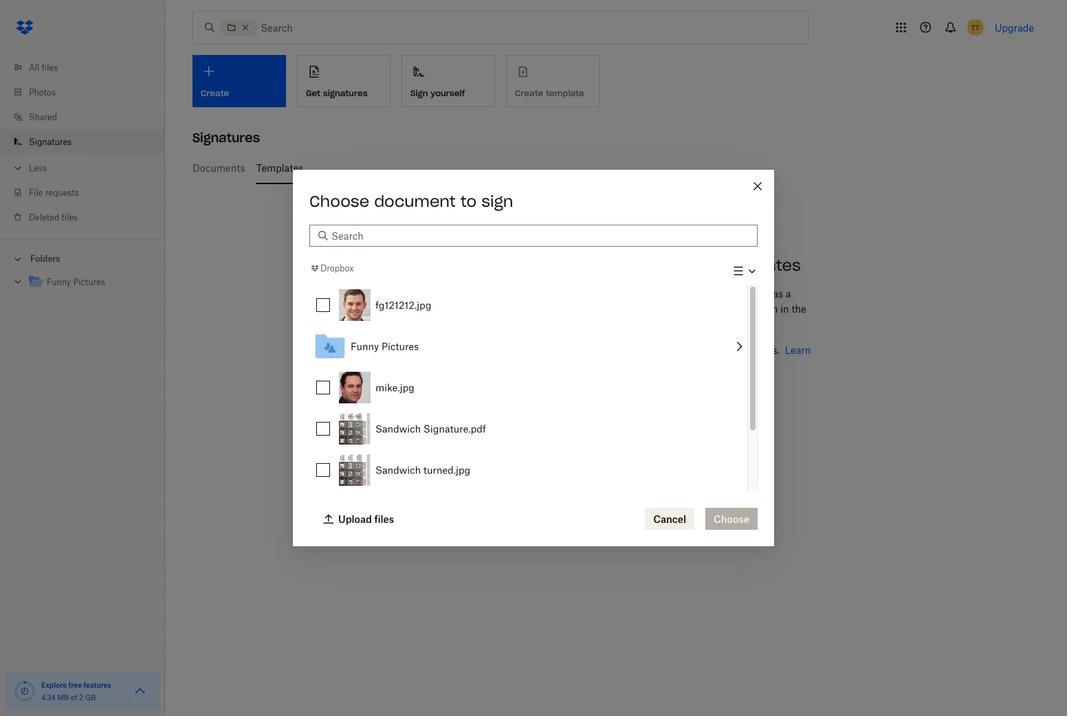 Task type: locate. For each thing, give the bounding box(es) containing it.
dropbox link
[[310, 262, 354, 275]]

files inside button
[[375, 514, 394, 525]]

0 vertical spatial with
[[683, 256, 717, 275]]

get for get signatures
[[306, 88, 321, 99]]

get signatures
[[306, 88, 368, 99]]

1 vertical spatial document
[[643, 288, 689, 300]]

get
[[306, 88, 321, 99], [600, 344, 617, 356]]

a right format
[[635, 288, 641, 300]]

signed
[[720, 303, 751, 315]]

pictures
[[73, 277, 105, 288], [382, 341, 419, 353]]

1 vertical spatial templates
[[619, 344, 665, 356]]

1 vertical spatial dropbox
[[690, 344, 729, 356]]

file requests
[[29, 187, 79, 198]]

it
[[765, 288, 771, 300], [711, 303, 718, 315]]

then
[[719, 288, 739, 300]]

templates up save
[[722, 256, 801, 275]]

2 horizontal spatial files
[[375, 514, 394, 525]]

sandwich
[[376, 424, 421, 435], [376, 465, 421, 477]]

0 horizontal spatial dropbox
[[321, 263, 354, 274]]

shared
[[29, 112, 57, 122]]

with
[[683, 256, 717, 275], [667, 344, 687, 356]]

document left to
[[374, 192, 456, 211]]

free
[[69, 682, 82, 690]]

funny for funny pictures link
[[47, 277, 71, 288]]

2 vertical spatial files
[[375, 514, 394, 525]]

0 horizontal spatial get
[[306, 88, 321, 99]]

sandwich down mike.jpg on the left bottom of page
[[376, 424, 421, 435]]

signatures list item
[[0, 129, 165, 154]]

to
[[461, 192, 477, 211]]

0 horizontal spatial funny
[[47, 277, 71, 288]]

less
[[29, 163, 47, 173]]

all files
[[29, 62, 58, 73]]

2
[[79, 694, 83, 702]]

0 horizontal spatial pictures
[[73, 277, 105, 288]]

row group containing fg121212.jpg
[[310, 285, 748, 574]]

document up you
[[643, 288, 689, 300]]

1 horizontal spatial document
[[643, 288, 689, 300]]

funny pictures link
[[28, 273, 154, 292]]

with for templates
[[667, 344, 687, 356]]

learn more
[[600, 344, 811, 371]]

deleted
[[29, 212, 59, 223]]

files for upload files
[[375, 514, 394, 525]]

less image
[[11, 161, 25, 175]]

in
[[781, 303, 790, 315]]

dropbox
[[321, 263, 354, 274], [690, 344, 729, 356]]

fg121212.jpg
[[376, 300, 432, 312]]

all
[[29, 62, 39, 73]]

get left the signatures
[[306, 88, 321, 99]]

1 horizontal spatial funny pictures
[[351, 341, 419, 353]]

templates
[[722, 256, 801, 275], [619, 344, 665, 356]]

1 horizontal spatial funny
[[351, 341, 379, 353]]

1 vertical spatial get
[[600, 344, 617, 356]]

0 vertical spatial funny pictures
[[47, 277, 105, 288]]

0 horizontal spatial signatures
[[29, 137, 72, 147]]

funny inside button
[[351, 341, 379, 353]]

1 vertical spatial pictures
[[382, 341, 419, 353]]

tab list containing documents
[[193, 151, 1040, 184]]

list
[[0, 47, 165, 239]]

sandwich left turned.jpg
[[376, 465, 421, 477]]

1 vertical spatial files
[[62, 212, 78, 223]]

files for deleted files
[[62, 212, 78, 223]]

get for get templates with dropbox essentials.
[[600, 344, 617, 356]]

save time with templates
[[600, 256, 801, 275]]

funny
[[47, 277, 71, 288], [351, 341, 379, 353]]

0 horizontal spatial funny pictures
[[47, 277, 105, 288]]

files right upload on the left of page
[[375, 514, 394, 525]]

explore
[[41, 682, 67, 690]]

1 sandwich from the top
[[376, 424, 421, 435]]

pictures down folders button
[[73, 277, 105, 288]]

funny up mike.jpg on the left bottom of page
[[351, 341, 379, 353]]

the
[[792, 303, 807, 315]]

0 vertical spatial dropbox
[[321, 263, 354, 274]]

0 horizontal spatial files
[[42, 62, 58, 73]]

mike.jpg button
[[334, 368, 748, 409]]

row group
[[310, 285, 748, 574]]

1 horizontal spatial templates
[[722, 256, 801, 275]]

signatures inside signatures list item
[[29, 137, 72, 147]]

0 vertical spatial files
[[42, 62, 58, 73]]

1 horizontal spatial it
[[765, 288, 771, 300]]

upload
[[339, 514, 372, 525]]

essentials.
[[731, 344, 780, 356]]

deleted files link
[[11, 205, 165, 230]]

None field
[[0, 0, 101, 15]]

a right as
[[786, 288, 792, 300]]

documents tab
[[193, 151, 245, 184]]

funny pictures up mike.jpg on the left bottom of page
[[351, 341, 419, 353]]

funny pictures down folders button
[[47, 277, 105, 288]]

get templates with dropbox essentials.
[[600, 344, 780, 356]]

mb
[[58, 694, 69, 702]]

mike.jpg
[[376, 382, 415, 394]]

it left as
[[765, 288, 771, 300]]

funny for funny pictures button
[[351, 341, 379, 353]]

with for time
[[683, 256, 717, 275]]

yourself
[[431, 88, 465, 99]]

with up once,
[[683, 256, 717, 275]]

1 horizontal spatial pictures
[[382, 341, 419, 353]]

1 vertical spatial funny pictures
[[351, 341, 419, 353]]

signatures
[[193, 130, 260, 146], [29, 137, 72, 147]]

list containing all files
[[0, 47, 165, 239]]

it right get
[[711, 303, 718, 315]]

file
[[29, 187, 43, 198]]

template
[[600, 303, 641, 315]]

templates up more
[[619, 344, 665, 356]]

funny pictures button
[[310, 326, 748, 368]]

shared link
[[11, 105, 165, 129]]

templates tab
[[256, 151, 304, 184]]

1 vertical spatial funny
[[351, 341, 379, 353]]

get up more
[[600, 344, 617, 356]]

funny pictures for funny pictures link
[[47, 277, 105, 288]]

choose
[[310, 192, 370, 211]]

0 vertical spatial it
[[765, 288, 771, 300]]

signatures down shared
[[29, 137, 72, 147]]

files right "deleted"
[[62, 212, 78, 223]]

pictures for funny pictures button
[[382, 341, 419, 353]]

sign
[[411, 88, 428, 99]]

0 horizontal spatial document
[[374, 192, 456, 211]]

document
[[374, 192, 456, 211], [643, 288, 689, 300]]

1 horizontal spatial dropbox
[[690, 344, 729, 356]]

0 vertical spatial templates
[[722, 256, 801, 275]]

get
[[694, 303, 709, 315]]

0 horizontal spatial a
[[635, 288, 641, 300]]

files for all files
[[42, 62, 58, 73]]

0 vertical spatial sandwich
[[376, 424, 421, 435]]

sandwich signature.pdf
[[376, 424, 486, 435]]

pictures inside funny pictures button
[[382, 341, 419, 353]]

files right all
[[42, 62, 58, 73]]

you
[[656, 303, 672, 315]]

1 horizontal spatial a
[[786, 288, 792, 300]]

2 sandwich from the top
[[376, 465, 421, 477]]

pictures down "fg121212.jpg"
[[382, 341, 419, 353]]

1 horizontal spatial files
[[62, 212, 78, 223]]

0 vertical spatial funny
[[47, 277, 71, 288]]

dropbox down choose on the left of the page
[[321, 263, 354, 274]]

0 vertical spatial get
[[306, 88, 321, 99]]

files
[[42, 62, 58, 73], [62, 212, 78, 223], [375, 514, 394, 525]]

a
[[635, 288, 641, 300], [786, 288, 792, 300]]

funny pictures inside button
[[351, 341, 419, 353]]

1 vertical spatial it
[[711, 303, 718, 315]]

dropbox down format a document once, then save it as a template so you can get it signed again in the future.
[[690, 344, 729, 356]]

turned.jpg
[[424, 465, 471, 477]]

again
[[753, 303, 778, 315]]

get inside button
[[306, 88, 321, 99]]

cancel button
[[646, 508, 695, 530]]

once,
[[692, 288, 716, 300]]

0 horizontal spatial it
[[711, 303, 718, 315]]

funny pictures
[[47, 277, 105, 288], [351, 341, 419, 353]]

quota usage element
[[14, 681, 36, 703]]

0 vertical spatial pictures
[[73, 277, 105, 288]]

1 vertical spatial sandwich
[[376, 465, 421, 477]]

funny down folders
[[47, 277, 71, 288]]

signatures up documents at the top left of the page
[[193, 130, 260, 146]]

tab list
[[193, 151, 1040, 184]]

with down can
[[667, 344, 687, 356]]

pictures inside funny pictures link
[[73, 277, 105, 288]]

0 vertical spatial document
[[374, 192, 456, 211]]

1 horizontal spatial get
[[600, 344, 617, 356]]

signatures
[[323, 88, 368, 99]]

choose document to sign
[[310, 192, 514, 211]]

1 vertical spatial with
[[667, 344, 687, 356]]

future.
[[600, 318, 630, 330]]

choose document to sign dialog
[[293, 170, 775, 574]]



Task type: describe. For each thing, give the bounding box(es) containing it.
pictures for funny pictures link
[[73, 277, 105, 288]]

upgrade link
[[995, 22, 1035, 33]]

sandwich turned.jpg
[[376, 465, 471, 477]]

0 horizontal spatial templates
[[619, 344, 665, 356]]

1 horizontal spatial signatures
[[193, 130, 260, 146]]

can
[[675, 303, 691, 315]]

upload files button
[[315, 508, 403, 530]]

save
[[742, 288, 762, 300]]

format a document once, then save it as a template so you can get it signed again in the future.
[[600, 288, 807, 330]]

more
[[600, 360, 623, 371]]

sandwich turned.jpg button
[[334, 450, 748, 491]]

4.34
[[41, 694, 56, 702]]

funny pictures for funny pictures button
[[351, 341, 419, 353]]

Search text field
[[332, 228, 750, 244]]

sandwich signature.pdf button
[[334, 409, 748, 450]]

dropbox image
[[11, 14, 39, 41]]

of
[[71, 694, 77, 702]]

explore free features 4.34 mb of 2 gb
[[41, 682, 111, 702]]

templates
[[256, 162, 304, 174]]

file requests link
[[11, 180, 165, 205]]

cancel
[[654, 514, 687, 525]]

folders
[[30, 254, 60, 264]]

sign yourself
[[411, 88, 465, 99]]

as
[[773, 288, 784, 300]]

document inside dialog
[[374, 192, 456, 211]]

save
[[600, 256, 638, 275]]

upgrade
[[995, 22, 1035, 33]]

document inside format a document once, then save it as a template so you can get it signed again in the future.
[[643, 288, 689, 300]]

2 a from the left
[[786, 288, 792, 300]]

sign yourself button
[[402, 55, 495, 107]]

learn more link
[[600, 344, 811, 371]]

sign
[[482, 192, 514, 211]]

fg121212.jpg button
[[334, 285, 748, 326]]

dropbox inside choose document to sign dialog
[[321, 263, 354, 274]]

folders button
[[0, 248, 165, 269]]

signatures link
[[11, 129, 165, 154]]

photos
[[29, 87, 56, 97]]

time
[[643, 256, 678, 275]]

all files link
[[11, 55, 165, 80]]

format
[[600, 288, 633, 300]]

requests
[[45, 187, 79, 198]]

gb
[[85, 694, 96, 702]]

1 a from the left
[[635, 288, 641, 300]]

deleted files
[[29, 212, 78, 223]]

signature.pdf
[[424, 424, 486, 435]]

features
[[84, 682, 111, 690]]

documents
[[193, 162, 245, 174]]

learn
[[785, 344, 811, 356]]

sandwich for sandwich turned.jpg
[[376, 465, 421, 477]]

row group inside choose document to sign dialog
[[310, 285, 748, 574]]

upload files
[[339, 514, 394, 525]]

sandwich for sandwich signature.pdf
[[376, 424, 421, 435]]

so
[[643, 303, 654, 315]]

get signatures button
[[297, 55, 391, 107]]

photos link
[[11, 80, 165, 105]]



Task type: vqa. For each thing, say whether or not it's contained in the screenshot.
"OF" to the right
no



